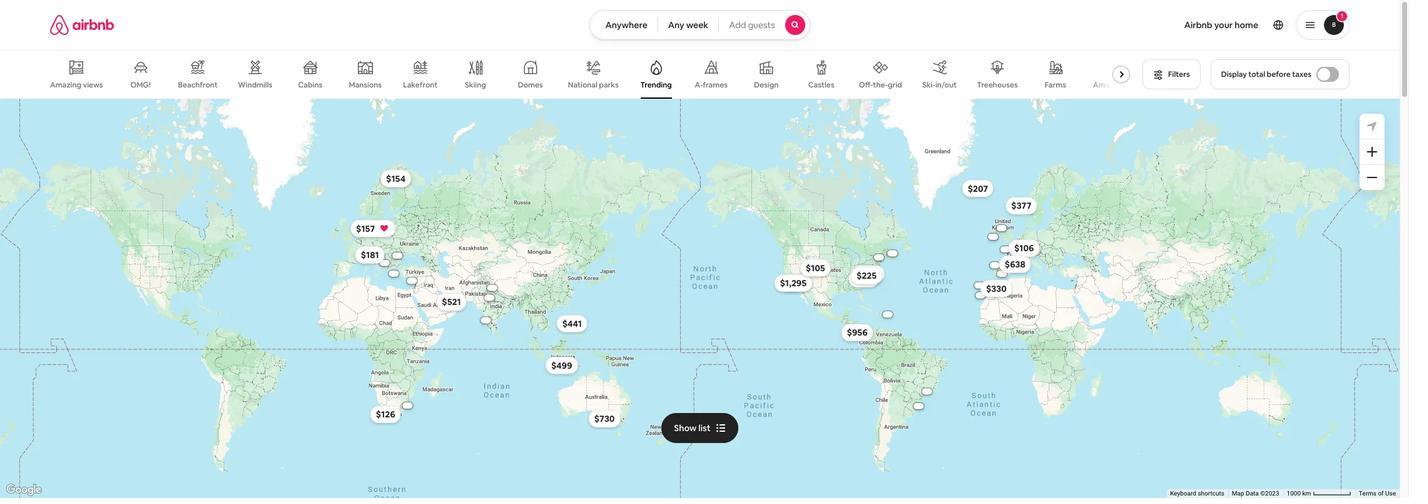 Task type: vqa. For each thing, say whether or not it's contained in the screenshot.
$129
yes



Task type: describe. For each thing, give the bounding box(es) containing it.
views
[[83, 80, 103, 90]]

keyboard shortcuts
[[1170, 491, 1224, 498]]

off-the-grid
[[859, 80, 902, 90]]

add guests
[[729, 19, 775, 31]]

google map
showing 40 stays. including 1 saved stay. region
[[0, 99, 1400, 499]]

guests
[[748, 19, 775, 31]]

$377
[[1011, 200, 1031, 211]]

$1,295
[[780, 278, 806, 289]]

off-
[[859, 80, 873, 90]]

shortcuts
[[1198, 491, 1224, 498]]

$300 $400
[[785, 269, 878, 288]]

show list
[[674, 423, 711, 434]]

keyboard shortcuts button
[[1170, 490, 1224, 499]]

$730
[[594, 413, 614, 425]]

filters
[[1168, 69, 1190, 79]]

$441 button
[[556, 315, 587, 333]]

$181
[[361, 249, 379, 261]]

$730 button
[[588, 410, 620, 428]]

$377 button
[[1005, 197, 1037, 215]]

add guests button
[[718, 10, 810, 40]]

your
[[1214, 19, 1233, 31]]

week
[[686, 19, 708, 31]]

profile element
[[825, 0, 1350, 50]]

display total before taxes
[[1221, 69, 1311, 79]]

lakefront
[[403, 80, 438, 90]]

$157
[[356, 223, 375, 234]]

any week
[[668, 19, 708, 31]]

google image
[[3, 482, 44, 499]]

any week button
[[657, 10, 719, 40]]

$638
[[1004, 259, 1025, 270]]

$499 button
[[545, 357, 578, 374]]

grid
[[888, 80, 902, 90]]

show list button
[[662, 413, 738, 443]]

use
[[1385, 491, 1396, 498]]

parks
[[599, 80, 619, 90]]

domes
[[518, 80, 543, 90]]

none search field containing anywhere
[[590, 10, 810, 40]]

$499
[[551, 360, 572, 371]]

$154
[[386, 173, 405, 184]]

km
[[1302, 491, 1311, 498]]

zoom out image
[[1367, 173, 1377, 183]]

airbnb your home link
[[1177, 12, 1266, 38]]

$106
[[1014, 243, 1034, 254]]

amazing for amazing views
[[50, 80, 81, 90]]

$157 button
[[350, 220, 395, 237]]

1000
[[1287, 491, 1301, 498]]

1000 km
[[1287, 491, 1313, 498]]

terms
[[1359, 491, 1377, 498]]

$106 button
[[1008, 239, 1039, 257]]

terms of use link
[[1359, 491, 1396, 498]]

pools
[[1126, 80, 1145, 90]]

keyboard
[[1170, 491, 1196, 498]]

ski-
[[922, 80, 935, 90]]

$521 button
[[436, 293, 466, 311]]

display
[[1221, 69, 1247, 79]]

a-frames
[[695, 80, 728, 90]]

©2023
[[1260, 491, 1279, 498]]

amazing views
[[50, 80, 103, 90]]

omg!
[[130, 80, 151, 90]]

airbnb
[[1184, 19, 1212, 31]]

add
[[729, 19, 746, 31]]

a-
[[695, 80, 703, 90]]

of
[[1378, 491, 1384, 498]]

show
[[674, 423, 697, 434]]

$207 button
[[962, 180, 993, 197]]

zoom in image
[[1367, 147, 1377, 157]]



Task type: locate. For each thing, give the bounding box(es) containing it.
$330 button
[[980, 280, 1012, 297]]

trending
[[640, 80, 672, 90]]

0 horizontal spatial amazing
[[50, 80, 81, 90]]

$126
[[376, 409, 395, 420]]

$521
[[442, 297, 461, 308]]

any
[[668, 19, 684, 31]]

ski-in/out
[[922, 80, 957, 90]]

$400
[[785, 277, 806, 288]]

mansions
[[349, 80, 382, 90]]

group
[[50, 50, 1145, 99]]

$441
[[562, 318, 582, 329]]

farms
[[1045, 80, 1066, 90]]

list
[[699, 423, 711, 434]]

total
[[1248, 69, 1265, 79]]

amazing pools
[[1093, 80, 1145, 90]]

$225
[[856, 270, 876, 281]]

$300
[[857, 269, 878, 280]]

data
[[1246, 491, 1259, 498]]

the-
[[873, 80, 888, 90]]

design
[[754, 80, 779, 90]]

group containing amazing views
[[50, 50, 1145, 99]]

$330 $521
[[442, 283, 1006, 308]]

$300 button
[[852, 265, 884, 283]]

in/out
[[935, 80, 957, 90]]

filters button
[[1143, 59, 1201, 89]]

home
[[1235, 19, 1258, 31]]

skiing
[[465, 80, 486, 90]]

display total before taxes button
[[1211, 59, 1350, 89]]

$400 button
[[779, 274, 812, 292]]

anywhere
[[605, 19, 647, 31]]

$1,295 button
[[774, 274, 812, 292]]

frames
[[703, 80, 728, 90]]

1 button
[[1296, 10, 1350, 40]]

cabins
[[298, 80, 322, 90]]

$956
[[847, 327, 867, 338]]

$154 button
[[380, 170, 411, 187]]

amazing left pools
[[1093, 80, 1124, 90]]

terms of use
[[1359, 491, 1396, 498]]

windmills
[[238, 80, 272, 90]]

$105
[[805, 262, 825, 274]]

before
[[1267, 69, 1291, 79]]

1 horizontal spatial amazing
[[1093, 80, 1124, 90]]

$638 button
[[999, 256, 1031, 273]]

$181 button
[[355, 246, 384, 264]]

$129
[[854, 273, 873, 284]]

amazing for amazing pools
[[1093, 80, 1124, 90]]

anywhere button
[[590, 10, 658, 40]]

taxes
[[1292, 69, 1311, 79]]

beachfront
[[178, 80, 218, 90]]

national parks
[[568, 80, 619, 90]]

None search field
[[590, 10, 810, 40]]

amazing
[[50, 80, 81, 90], [1093, 80, 1124, 90]]

1
[[1341, 12, 1344, 20]]

national
[[568, 80, 597, 90]]

$956 button
[[841, 324, 873, 342]]

$207
[[967, 183, 988, 194]]

$129 button
[[848, 270, 879, 288]]

treehouses
[[977, 80, 1018, 90]]

castles
[[808, 80, 834, 90]]

$105 button
[[800, 259, 830, 277]]

map data ©2023
[[1232, 491, 1279, 498]]

$225 button
[[851, 267, 882, 285]]

amazing left views at the top of page
[[50, 80, 81, 90]]

$330
[[986, 283, 1006, 294]]

map
[[1232, 491, 1244, 498]]



